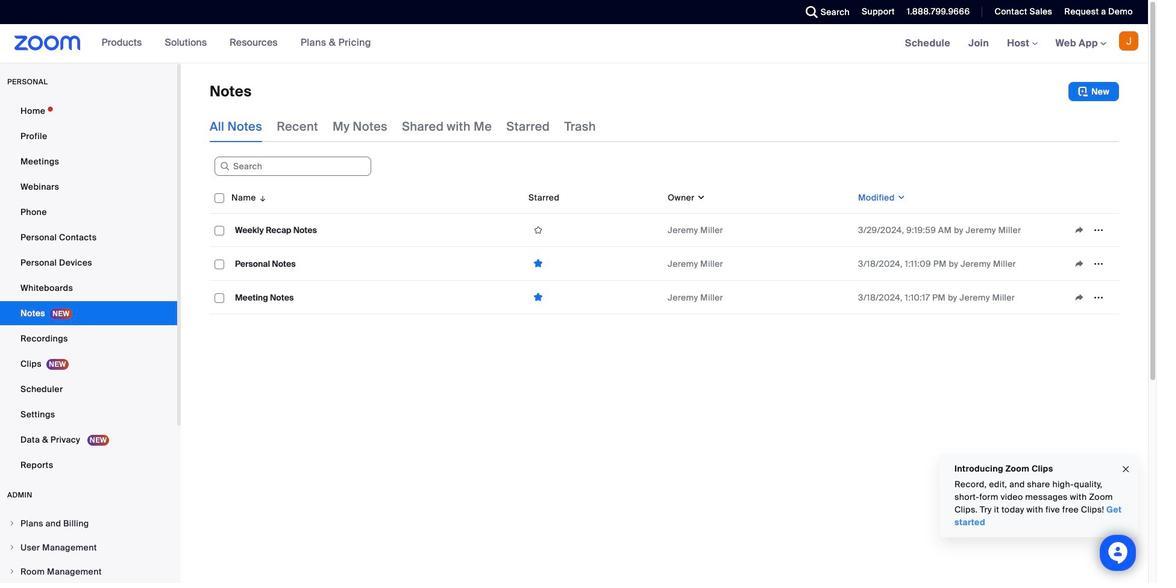 Task type: locate. For each thing, give the bounding box(es) containing it.
0 vertical spatial menu item
[[0, 513, 177, 536]]

1 vertical spatial right image
[[8, 545, 16, 552]]

2 share image from the top
[[1070, 292, 1090, 303]]

weekly recap notes unstarred image
[[529, 225, 548, 236]]

zoom logo image
[[14, 36, 81, 51]]

arrow down image
[[256, 191, 267, 205]]

product information navigation
[[93, 24, 380, 63]]

share image for more options for personal notes 'icon'
[[1070, 258, 1090, 269]]

share image down more options for personal notes 'icon'
[[1070, 292, 1090, 303]]

1 menu item from the top
[[0, 513, 177, 536]]

0 vertical spatial share image
[[1070, 258, 1090, 269]]

1 vertical spatial share image
[[1070, 292, 1090, 303]]

0 vertical spatial right image
[[8, 520, 16, 528]]

admin menu menu
[[0, 513, 177, 584]]

right image
[[8, 569, 16, 576]]

banner
[[0, 24, 1149, 63]]

2 down image from the left
[[895, 192, 907, 204]]

personal notes starred image
[[529, 258, 548, 270]]

meeting notes starred image
[[529, 292, 548, 303]]

0 horizontal spatial down image
[[695, 192, 706, 204]]

share image
[[1070, 225, 1090, 236]]

1 share image from the top
[[1070, 258, 1090, 269]]

close image
[[1122, 463, 1131, 477]]

personal menu menu
[[0, 99, 177, 479]]

menu item
[[0, 513, 177, 536], [0, 537, 177, 560], [0, 561, 177, 584]]

2 vertical spatial menu item
[[0, 561, 177, 584]]

1 horizontal spatial down image
[[895, 192, 907, 204]]

meetings navigation
[[897, 24, 1149, 63]]

tabs of all notes page tab list
[[210, 111, 596, 142]]

application for personal notes starred image
[[1070, 255, 1115, 273]]

share image down share icon
[[1070, 258, 1090, 269]]

share image
[[1070, 258, 1090, 269], [1070, 292, 1090, 303]]

1 vertical spatial menu item
[[0, 537, 177, 560]]

down image
[[695, 192, 706, 204], [895, 192, 907, 204]]

right image
[[8, 520, 16, 528], [8, 545, 16, 552]]

application
[[210, 182, 1129, 324], [1070, 221, 1115, 239], [1070, 255, 1115, 273], [1070, 289, 1115, 307]]



Task type: describe. For each thing, give the bounding box(es) containing it.
application for meeting notes starred icon
[[1070, 289, 1115, 307]]

3 menu item from the top
[[0, 561, 177, 584]]

more options for weekly recap notes image
[[1090, 225, 1109, 236]]

application for weekly recap notes unstarred icon
[[1070, 221, 1115, 239]]

Search text field
[[215, 157, 372, 176]]

1 right image from the top
[[8, 520, 16, 528]]

share image for more options for meeting notes image
[[1070, 292, 1090, 303]]

2 menu item from the top
[[0, 537, 177, 560]]

1 down image from the left
[[695, 192, 706, 204]]

more options for meeting notes image
[[1090, 292, 1109, 303]]

more options for personal notes image
[[1090, 258, 1109, 269]]

2 right image from the top
[[8, 545, 16, 552]]

profile picture image
[[1120, 31, 1139, 51]]



Task type: vqa. For each thing, say whether or not it's contained in the screenshot.
first right 'icon' from the bottom
yes



